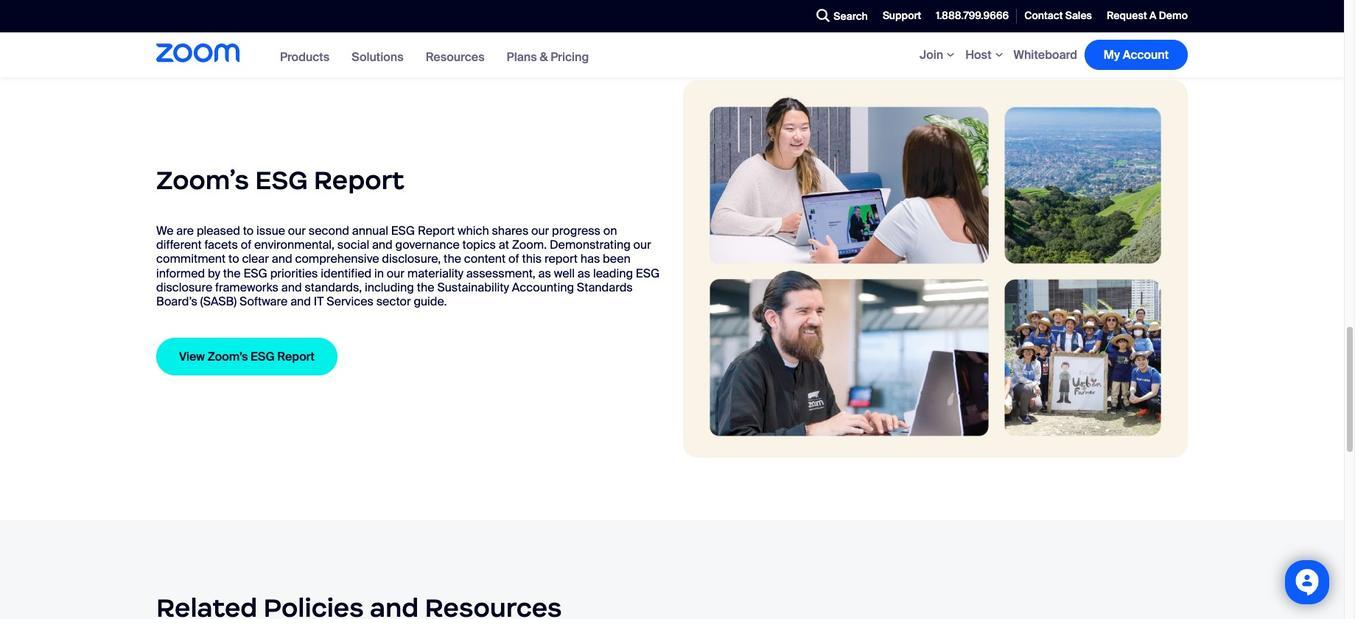 Task type: describe. For each thing, give the bounding box(es) containing it.
environmental,
[[254, 237, 335, 253]]

board's
[[156, 294, 198, 310]]

our right "issue"
[[288, 223, 306, 239]]

report inside we are pleased to issue our second annual esg report which shares our progress on different facets of environmental, social and governance topics at zoom. demonstrating our commitment to clear and comprehensive disclosure, the content of this report has been informed by the esg priorities identified in our materiality assessment, as well as leading esg disclosure frameworks and standards, including the sustainability accounting standards board's (sasb) software and it services sector guide.
[[418, 223, 455, 239]]

progress
[[552, 223, 601, 239]]

esg up "issue"
[[255, 164, 308, 197]]

our right been on the top
[[634, 237, 651, 253]]

(sasb)
[[200, 294, 237, 310]]

esg up disclosure,
[[391, 223, 415, 239]]

request a demo
[[1107, 9, 1188, 22]]

products button
[[280, 49, 330, 65]]

my account link
[[1085, 40, 1188, 70]]

pricing
[[551, 49, 589, 65]]

contact sales
[[1025, 9, 1092, 22]]

it
[[314, 294, 324, 310]]

0 horizontal spatial to
[[229, 252, 239, 267]]

issue
[[257, 223, 285, 239]]

host button
[[966, 47, 1007, 63]]

we are pleased to issue our second annual esg report which shares our progress on different facets of environmental, social and governance topics at zoom. demonstrating our commitment to clear and comprehensive disclosure, the content of this report has been informed by the esg priorities identified in our materiality assessment, as well as leading esg disclosure frameworks and standards, including the sustainability accounting standards board's (sasb) software and it services sector guide.
[[156, 223, 660, 310]]

&
[[540, 49, 548, 65]]

been
[[603, 252, 631, 267]]

leading
[[593, 266, 633, 281]]

search
[[834, 10, 868, 23]]

our up this
[[531, 223, 549, 239]]

on
[[604, 223, 617, 239]]

zoom's esg report image
[[683, 80, 1188, 458]]

join button
[[920, 47, 958, 63]]

2 vertical spatial report
[[277, 349, 315, 365]]

whiteboard link
[[1014, 47, 1078, 63]]

at
[[499, 237, 509, 253]]

governance
[[395, 237, 460, 253]]

search image
[[817, 9, 830, 22]]

1 horizontal spatial the
[[417, 280, 435, 295]]

which
[[458, 223, 489, 239]]

whiteboard
[[1014, 47, 1078, 63]]

frameworks
[[215, 280, 279, 295]]

including
[[365, 280, 414, 295]]

view zoom's esg report
[[179, 349, 315, 365]]

support
[[883, 9, 922, 22]]

has
[[581, 252, 600, 267]]

in
[[374, 266, 384, 281]]

0 vertical spatial report
[[314, 164, 404, 197]]

search image
[[817, 9, 830, 22]]

0 vertical spatial zoom's
[[156, 164, 249, 197]]

commitment
[[156, 252, 226, 267]]

2 as from the left
[[578, 266, 590, 281]]

plans & pricing link
[[507, 49, 589, 65]]

zoom.
[[512, 237, 547, 253]]



Task type: locate. For each thing, give the bounding box(es) containing it.
1 horizontal spatial as
[[578, 266, 590, 281]]

content
[[464, 252, 506, 267]]

assessment,
[[466, 266, 536, 281]]

pleased
[[197, 223, 240, 239]]

by
[[208, 266, 220, 281]]

zoom's esg report
[[156, 164, 404, 197]]

well
[[554, 266, 575, 281]]

the down disclosure,
[[417, 280, 435, 295]]

contact
[[1025, 9, 1063, 22]]

account
[[1123, 47, 1169, 63]]

esg up "software"
[[244, 266, 267, 281]]

sustainability
[[437, 280, 509, 295]]

1 vertical spatial zoom's
[[208, 349, 248, 365]]

our
[[288, 223, 306, 239], [531, 223, 549, 239], [634, 237, 651, 253], [387, 266, 405, 281]]

resources button
[[426, 49, 485, 65]]

standards
[[577, 280, 633, 295]]

esg
[[255, 164, 308, 197], [391, 223, 415, 239], [244, 266, 267, 281], [636, 266, 660, 281], [251, 349, 275, 365]]

my account
[[1104, 47, 1169, 63]]

plans & pricing
[[507, 49, 589, 65]]

1 vertical spatial to
[[229, 252, 239, 267]]

my
[[1104, 47, 1120, 63]]

disclosure
[[156, 280, 212, 295]]

second
[[309, 223, 349, 239]]

request a demo link
[[1100, 0, 1188, 32]]

annual
[[352, 223, 388, 239]]

zoom's right view
[[208, 349, 248, 365]]

1 as from the left
[[538, 266, 551, 281]]

informed
[[156, 266, 205, 281]]

report
[[314, 164, 404, 197], [418, 223, 455, 239], [277, 349, 315, 365]]

of left this
[[509, 252, 519, 267]]

2 horizontal spatial the
[[444, 252, 461, 267]]

None search field
[[763, 4, 813, 28]]

host
[[966, 47, 992, 63]]

sales
[[1066, 9, 1092, 22]]

shares
[[492, 223, 529, 239]]

identified
[[321, 266, 372, 281]]

0 horizontal spatial as
[[538, 266, 551, 281]]

as left well
[[538, 266, 551, 281]]

our right in
[[387, 266, 405, 281]]

request
[[1107, 9, 1147, 22]]

and
[[372, 237, 393, 253], [272, 252, 292, 267], [281, 280, 302, 295], [291, 294, 311, 310]]

to left clear at the left of page
[[229, 252, 239, 267]]

1 horizontal spatial to
[[243, 223, 254, 239]]

plans
[[507, 49, 537, 65]]

to
[[243, 223, 254, 239], [229, 252, 239, 267]]

1.888.799.9666
[[936, 9, 1009, 22]]

1 vertical spatial report
[[418, 223, 455, 239]]

this
[[522, 252, 542, 267]]

priorities
[[270, 266, 318, 281]]

join
[[920, 47, 944, 63]]

contact sales link
[[1017, 0, 1100, 32]]

products
[[280, 49, 330, 65]]

esg right been on the top
[[636, 266, 660, 281]]

resources
[[426, 49, 485, 65]]

of
[[241, 237, 252, 253], [509, 252, 519, 267]]

view zoom's esg report link
[[156, 338, 338, 376]]

solutions button
[[352, 49, 404, 65]]

report
[[545, 252, 578, 267]]

comprehensive
[[295, 252, 379, 267]]

zoom's
[[156, 164, 249, 197], [208, 349, 248, 365]]

social
[[337, 237, 369, 253]]

clear
[[242, 252, 269, 267]]

different
[[156, 237, 202, 253]]

we
[[156, 223, 174, 239]]

standards,
[[305, 280, 362, 295]]

the right 'by'
[[223, 266, 241, 281]]

to left "issue"
[[243, 223, 254, 239]]

as right well
[[578, 266, 590, 281]]

the
[[444, 252, 461, 267], [223, 266, 241, 281], [417, 280, 435, 295]]

demo
[[1159, 9, 1188, 22]]

topics
[[463, 237, 496, 253]]

a
[[1150, 9, 1157, 22]]

1 horizontal spatial of
[[509, 252, 519, 267]]

accounting
[[512, 280, 574, 295]]

disclosure,
[[382, 252, 441, 267]]

0 horizontal spatial the
[[223, 266, 241, 281]]

demonstrating
[[550, 237, 631, 253]]

are
[[176, 223, 194, 239]]

zoom logo image
[[156, 44, 240, 63]]

guide.
[[414, 294, 447, 310]]

report down it
[[277, 349, 315, 365]]

facets
[[205, 237, 238, 253]]

as
[[538, 266, 551, 281], [578, 266, 590, 281]]

esg down "software"
[[251, 349, 275, 365]]

0 vertical spatial to
[[243, 223, 254, 239]]

1.888.799.9666 link
[[929, 0, 1017, 32]]

report left which on the top of page
[[418, 223, 455, 239]]

solutions
[[352, 49, 404, 65]]

report up annual
[[314, 164, 404, 197]]

view
[[179, 349, 205, 365]]

0 horizontal spatial of
[[241, 237, 252, 253]]

support link
[[876, 0, 929, 32]]

the left topics
[[444, 252, 461, 267]]

software
[[240, 294, 288, 310]]

sector
[[376, 294, 411, 310]]

services
[[327, 294, 374, 310]]

of right the facets
[[241, 237, 252, 253]]

zoom's up pleased
[[156, 164, 249, 197]]

materiality
[[407, 266, 464, 281]]



Task type: vqa. For each thing, say whether or not it's contained in the screenshot.
wins
no



